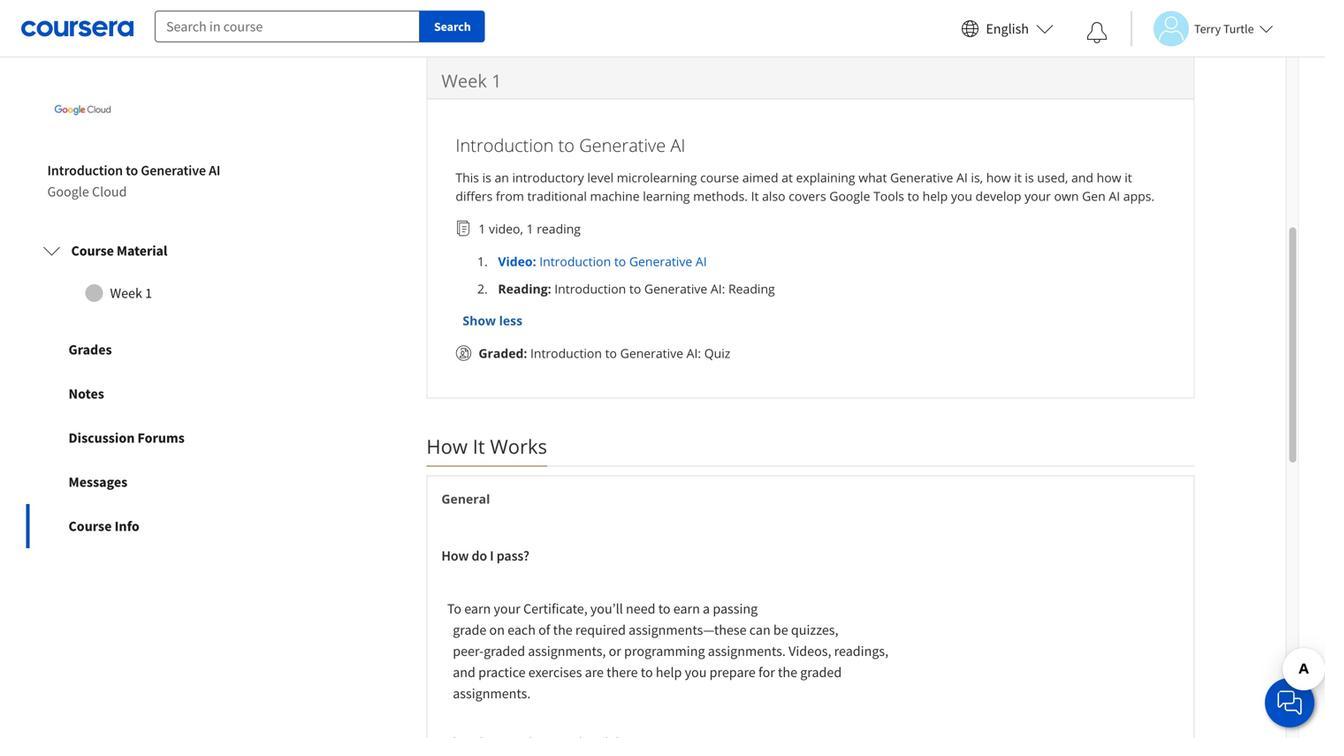 Task type: describe. For each thing, give the bounding box(es) containing it.
introduction inside introduction to generative ai google cloud
[[47, 162, 123, 180]]

search button
[[420, 11, 485, 42]]

passing
[[713, 601, 758, 618]]

material
[[117, 242, 167, 260]]

of
[[538, 622, 550, 639]]

,
[[520, 220, 523, 237]]

pass?
[[497, 547, 529, 565]]

what
[[858, 169, 887, 186]]

introduction to generative ai
[[456, 133, 685, 157]]

help inside 'this is an introductory level microlearning course aimed at explaining what generative ai is, how it is used, and how it differs from traditional machine learning methods. it also covers google tools to help you develop your own gen ai apps.'
[[922, 188, 948, 205]]

is,
[[971, 169, 983, 186]]

english button
[[954, 0, 1061, 57]]

Search in course text field
[[155, 11, 420, 42]]

assignment image
[[456, 346, 472, 361]]

to right the need on the left bottom
[[658, 601, 671, 618]]

show
[[463, 312, 496, 329]]

quizzes,
[[791, 622, 838, 639]]

notes
[[69, 386, 104, 403]]

course
[[700, 169, 739, 186]]

graded : introduction to generative ai: quiz
[[479, 345, 730, 362]]

to inside introduction to generative ai google cloud
[[126, 162, 138, 180]]

1 it from the left
[[1014, 169, 1022, 186]]

messages
[[69, 474, 127, 492]]

this
[[456, 169, 479, 186]]

0 vertical spatial week 1
[[441, 68, 502, 93]]

introduction up 'an'
[[456, 133, 554, 157]]

google inside introduction to generative ai google cloud
[[47, 183, 89, 201]]

course for course info
[[69, 518, 112, 536]]

help center image
[[1279, 693, 1300, 714]]

discussion
[[69, 430, 135, 447]]

: for reading
[[548, 281, 551, 297]]

covers
[[789, 188, 826, 205]]

help inside to earn your certificate, you'll need to earn a passing grade on each of the required assignments—these can be quizzes, peer-graded assignments, or programming assignments. videos, readings, and practice exercises are there to help you prepare for the graded assignments.
[[656, 664, 682, 682]]

how it works
[[426, 433, 547, 460]]

exercises
[[528, 664, 582, 682]]

course material
[[71, 242, 167, 260]]

cloud
[[92, 183, 127, 201]]

traditional
[[527, 188, 587, 205]]

aimed
[[742, 169, 778, 186]]

ai inside introduction to generative ai google cloud
[[209, 162, 220, 180]]

0 vertical spatial graded
[[484, 643, 525, 661]]

0 horizontal spatial assignments.
[[453, 685, 531, 703]]

ai: for quiz
[[686, 345, 701, 362]]

terry turtle
[[1194, 21, 1254, 37]]

i
[[490, 547, 494, 565]]

video
[[489, 220, 520, 237]]

and inside to earn your certificate, you'll need to earn a passing grade on each of the required assignments—these can be quizzes, peer-graded assignments, or programming assignments. videos, readings, and practice exercises are there to help you prepare for the graded assignments.
[[453, 664, 475, 682]]

generative up level
[[579, 133, 666, 157]]

gen
[[1082, 188, 1106, 205]]

general
[[441, 491, 490, 508]]

terry
[[1194, 21, 1221, 37]]

google cloud image
[[47, 75, 118, 146]]

microlearning
[[617, 169, 697, 186]]

discussion forums
[[69, 430, 185, 447]]

0 horizontal spatial week
[[110, 285, 142, 302]]

reading : introduction to generative ai: reading
[[498, 281, 775, 297]]

peer-
[[453, 643, 484, 661]]

grade
[[453, 622, 486, 639]]

course for course material
[[71, 242, 114, 260]]

show less
[[463, 312, 522, 329]]

also
[[762, 188, 785, 205]]

2 it from the left
[[1125, 169, 1132, 186]]

methods.
[[693, 188, 748, 205]]

1 reading from the left
[[498, 281, 548, 297]]

works
[[490, 433, 547, 460]]

develop
[[975, 188, 1021, 205]]

required
[[575, 622, 626, 639]]

english
[[986, 20, 1029, 38]]

to down reading : introduction to generative ai: reading
[[605, 345, 617, 362]]

introduction for reading
[[554, 281, 626, 297]]

search
[[434, 19, 471, 34]]

tools
[[873, 188, 904, 205]]

terry turtle button
[[1131, 11, 1273, 46]]

generative left quiz
[[620, 345, 683, 362]]

1 how from the left
[[986, 169, 1011, 186]]

differs
[[456, 188, 493, 205]]

on
[[489, 622, 505, 639]]

assignments,
[[528, 643, 606, 661]]

are
[[585, 664, 604, 682]]

1 video , 1 reading
[[479, 220, 581, 237]]

introduction to generative ai google cloud
[[47, 162, 220, 201]]

learning
[[643, 188, 690, 205]]

week 1 link
[[43, 276, 264, 311]]

programming
[[624, 643, 705, 661]]

each
[[508, 622, 536, 639]]

2 how from the left
[[1097, 169, 1121, 186]]



Task type: vqa. For each thing, say whether or not it's contained in the screenshot.
the more corresponding to Learn more
no



Task type: locate. For each thing, give the bounding box(es) containing it.
google down what
[[829, 188, 870, 205]]

1 horizontal spatial and
[[1071, 169, 1093, 186]]

1 vertical spatial and
[[453, 664, 475, 682]]

can
[[749, 622, 771, 639]]

you down is,
[[951, 188, 972, 205]]

do
[[472, 547, 487, 565]]

0 horizontal spatial your
[[494, 601, 520, 618]]

0 vertical spatial it
[[751, 188, 759, 205]]

assignments. down practice
[[453, 685, 531, 703]]

1 horizontal spatial google
[[829, 188, 870, 205]]

how left do at the bottom left
[[441, 547, 469, 565]]

to right there
[[641, 664, 653, 682]]

is
[[482, 169, 491, 186], [1025, 169, 1034, 186]]

1 horizontal spatial you
[[951, 188, 972, 205]]

an
[[495, 169, 509, 186]]

1 inside week 1 link
[[145, 285, 152, 302]]

to
[[558, 133, 575, 157], [126, 162, 138, 180], [907, 188, 919, 205], [614, 253, 626, 270], [629, 281, 641, 297], [605, 345, 617, 362], [658, 601, 671, 618], [641, 664, 653, 682]]

1 horizontal spatial ai:
[[711, 281, 725, 297]]

reading
[[537, 220, 581, 237]]

0 horizontal spatial week 1
[[110, 285, 152, 302]]

turtle
[[1223, 21, 1254, 37]]

ai
[[670, 133, 685, 157], [209, 162, 220, 180], [956, 169, 968, 186], [1109, 188, 1120, 205], [696, 253, 707, 270]]

videos,
[[789, 643, 831, 661]]

certificate,
[[523, 601, 588, 618]]

0 vertical spatial course
[[71, 242, 114, 260]]

0 horizontal spatial earn
[[464, 601, 491, 618]]

1 horizontal spatial the
[[778, 664, 797, 682]]

0 vertical spatial the
[[553, 622, 573, 639]]

0 horizontal spatial graded
[[484, 643, 525, 661]]

introductory
[[512, 169, 584, 186]]

0 vertical spatial and
[[1071, 169, 1093, 186]]

explaining
[[796, 169, 855, 186]]

1 vertical spatial assignments.
[[453, 685, 531, 703]]

notes link
[[26, 372, 281, 416]]

be
[[773, 622, 788, 639]]

1 horizontal spatial it
[[751, 188, 759, 205]]

machine
[[590, 188, 640, 205]]

1 vertical spatial help
[[656, 664, 682, 682]]

at
[[782, 169, 793, 186]]

to inside 'this is an introductory level microlearning course aimed at explaining what generative ai is, how it is used, and how it differs from traditional machine learning methods. it also covers google tools to help you develop your own gen ai apps.'
[[907, 188, 919, 205]]

0 horizontal spatial :
[[524, 345, 527, 362]]

grades
[[69, 341, 112, 359]]

video : introduction to generative ai
[[498, 253, 707, 270]]

you left prepare
[[685, 664, 707, 682]]

how do i pass?
[[441, 547, 529, 565]]

the right of
[[553, 622, 573, 639]]

how up gen
[[1097, 169, 1121, 186]]

to down the video : introduction to generative ai
[[629, 281, 641, 297]]

google left cloud
[[47, 183, 89, 201]]

graded
[[484, 643, 525, 661], [800, 664, 842, 682]]

0 vertical spatial help
[[922, 188, 948, 205]]

0 vertical spatial ai:
[[711, 281, 725, 297]]

1 horizontal spatial help
[[922, 188, 948, 205]]

stacked file image
[[456, 221, 472, 237]]

show less button
[[463, 311, 522, 330]]

0 horizontal spatial ai:
[[686, 345, 701, 362]]

your down used,
[[1025, 188, 1051, 205]]

generative up quiz
[[644, 281, 707, 297]]

this is an introductory level microlearning course aimed at explaining what generative ai is, how it is used, and how it differs from traditional machine learning methods. it also covers google tools to help you develop your own gen ai apps.
[[456, 169, 1155, 205]]

generative up tools
[[890, 169, 953, 186]]

ai:
[[711, 281, 725, 297], [686, 345, 701, 362]]

course info link
[[26, 505, 281, 549]]

course info
[[69, 518, 139, 536]]

it up develop
[[1014, 169, 1022, 186]]

forums
[[137, 430, 185, 447]]

1 vertical spatial how
[[441, 547, 469, 565]]

0 horizontal spatial google
[[47, 183, 89, 201]]

you inside to earn your certificate, you'll need to earn a passing grade on each of the required assignments—these can be quizzes, peer-graded assignments, or programming assignments. videos, readings, and practice exercises are there to help you prepare for the graded assignments.
[[685, 664, 707, 682]]

introduction down reading
[[539, 253, 611, 270]]

1 vertical spatial the
[[778, 664, 797, 682]]

generative up reading : introduction to generative ai: reading
[[629, 253, 692, 270]]

1 horizontal spatial your
[[1025, 188, 1051, 205]]

graded up practice
[[484, 643, 525, 661]]

how for how do i pass?
[[441, 547, 469, 565]]

reading
[[498, 281, 548, 297], [728, 281, 775, 297]]

0 vertical spatial :
[[533, 253, 536, 270]]

1 is from the left
[[482, 169, 491, 186]]

generative inside introduction to generative ai google cloud
[[141, 162, 206, 180]]

ai: for reading
[[711, 281, 725, 297]]

it inside 'this is an introductory level microlearning course aimed at explaining what generative ai is, how it is used, and how it differs from traditional machine learning methods. it also covers google tools to help you develop your own gen ai apps.'
[[751, 188, 759, 205]]

introduction for graded
[[530, 345, 602, 362]]

0 vertical spatial you
[[951, 188, 972, 205]]

chat with us image
[[1276, 689, 1304, 718]]

week 1 down material
[[110, 285, 152, 302]]

own
[[1054, 188, 1079, 205]]

how up general
[[426, 433, 468, 460]]

0 horizontal spatial help
[[656, 664, 682, 682]]

1 horizontal spatial :
[[533, 253, 536, 270]]

2 earn from the left
[[673, 601, 700, 618]]

graded down videos, on the right bottom
[[800, 664, 842, 682]]

course left the info
[[69, 518, 112, 536]]

week down course material
[[110, 285, 142, 302]]

1 vertical spatial week 1
[[110, 285, 152, 302]]

introduction right graded
[[530, 345, 602, 362]]

1 vertical spatial it
[[473, 433, 485, 460]]

how up develop
[[986, 169, 1011, 186]]

reading up quiz
[[728, 281, 775, 297]]

1 vertical spatial you
[[685, 664, 707, 682]]

for
[[758, 664, 775, 682]]

a
[[703, 601, 710, 618]]

it up apps.
[[1125, 169, 1132, 186]]

it left "also"
[[751, 188, 759, 205]]

prepare
[[709, 664, 756, 682]]

earn up grade
[[464, 601, 491, 618]]

how
[[986, 169, 1011, 186], [1097, 169, 1121, 186]]

less
[[499, 312, 522, 329]]

help right tools
[[922, 188, 948, 205]]

show notifications image
[[1086, 22, 1108, 43]]

1 horizontal spatial earn
[[673, 601, 700, 618]]

ai: up quiz
[[711, 281, 725, 297]]

it
[[751, 188, 759, 205], [473, 433, 485, 460]]

to
[[447, 601, 461, 618]]

your inside 'this is an introductory level microlearning course aimed at explaining what generative ai is, how it is used, and how it differs from traditional machine learning methods. it also covers google tools to help you develop your own gen ai apps.'
[[1025, 188, 1051, 205]]

and down peer-
[[453, 664, 475, 682]]

practice
[[478, 664, 526, 682]]

google inside 'this is an introductory level microlearning course aimed at explaining what generative ai is, how it is used, and how it differs from traditional machine learning methods. it also covers google tools to help you develop your own gen ai apps.'
[[829, 188, 870, 205]]

2 horizontal spatial :
[[548, 281, 551, 297]]

0 horizontal spatial it
[[1014, 169, 1022, 186]]

1 horizontal spatial reading
[[728, 281, 775, 297]]

to right tools
[[907, 188, 919, 205]]

grades link
[[26, 328, 281, 372]]

1 vertical spatial ai:
[[686, 345, 701, 362]]

need
[[626, 601, 655, 618]]

0 horizontal spatial the
[[553, 622, 573, 639]]

: for graded
[[524, 345, 527, 362]]

help down "programming"
[[656, 664, 682, 682]]

1 vertical spatial course
[[69, 518, 112, 536]]

there
[[607, 664, 638, 682]]

0 horizontal spatial you
[[685, 664, 707, 682]]

0 vertical spatial how
[[426, 433, 468, 460]]

your up on
[[494, 601, 520, 618]]

2 reading from the left
[[728, 281, 775, 297]]

and up gen
[[1071, 169, 1093, 186]]

course material button
[[29, 226, 278, 276]]

1 vertical spatial :
[[548, 281, 551, 297]]

1 horizontal spatial is
[[1025, 169, 1034, 186]]

ai: left quiz
[[686, 345, 701, 362]]

generative up course material dropdown button
[[141, 162, 206, 180]]

1 horizontal spatial it
[[1125, 169, 1132, 186]]

the right for
[[778, 664, 797, 682]]

from
[[496, 188, 524, 205]]

2 vertical spatial :
[[524, 345, 527, 362]]

1 vertical spatial graded
[[800, 664, 842, 682]]

google
[[47, 183, 89, 201], [829, 188, 870, 205]]

1 vertical spatial your
[[494, 601, 520, 618]]

1 horizontal spatial week
[[441, 68, 487, 93]]

messages link
[[26, 461, 281, 505]]

help
[[922, 188, 948, 205], [656, 664, 682, 682]]

earn
[[464, 601, 491, 618], [673, 601, 700, 618]]

to earn your certificate, you'll need to earn a passing grade on each of the required assignments—these can be quizzes, peer-graded assignments, or programming assignments. videos, readings, and practice exercises are there to help you prepare for the graded assignments.
[[441, 601, 888, 703]]

discussion forums link
[[26, 416, 281, 461]]

you
[[951, 188, 972, 205], [685, 664, 707, 682]]

apps.
[[1123, 188, 1155, 205]]

your inside to earn your certificate, you'll need to earn a passing grade on each of the required assignments—these can be quizzes, peer-graded assignments, or programming assignments. videos, readings, and practice exercises are there to help you prepare for the graded assignments.
[[494, 601, 520, 618]]

you inside 'this is an introductory level microlearning course aimed at explaining what generative ai is, how it is used, and how it differs from traditional machine learning methods. it also covers google tools to help you develop your own gen ai apps.'
[[951, 188, 972, 205]]

introduction up cloud
[[47, 162, 123, 180]]

coursera image
[[21, 14, 133, 43]]

1 horizontal spatial graded
[[800, 664, 842, 682]]

your
[[1025, 188, 1051, 205], [494, 601, 520, 618]]

you'll
[[590, 601, 623, 618]]

0 horizontal spatial how
[[986, 169, 1011, 186]]

0 horizontal spatial is
[[482, 169, 491, 186]]

video
[[498, 253, 533, 270]]

1 earn from the left
[[464, 601, 491, 618]]

week down search
[[441, 68, 487, 93]]

it left the works
[[473, 433, 485, 460]]

info
[[115, 518, 139, 536]]

0 vertical spatial week
[[441, 68, 487, 93]]

assignments.
[[708, 643, 786, 661], [453, 685, 531, 703]]

readings,
[[834, 643, 888, 661]]

week 1
[[441, 68, 502, 93], [110, 285, 152, 302]]

to up reading : introduction to generative ai: reading
[[614, 253, 626, 270]]

0 horizontal spatial reading
[[498, 281, 548, 297]]

1 horizontal spatial week 1
[[441, 68, 502, 93]]

is left used,
[[1025, 169, 1034, 186]]

is left 'an'
[[482, 169, 491, 186]]

introduction for video
[[539, 253, 611, 270]]

introduction down the video : introduction to generative ai
[[554, 281, 626, 297]]

0 horizontal spatial and
[[453, 664, 475, 682]]

how for how it works
[[426, 433, 468, 460]]

0 horizontal spatial it
[[473, 433, 485, 460]]

and inside 'this is an introductory level microlearning course aimed at explaining what generative ai is, how it is used, and how it differs from traditional machine learning methods. it also covers google tools to help you develop your own gen ai apps.'
[[1071, 169, 1093, 186]]

quiz
[[704, 345, 730, 362]]

2 is from the left
[[1025, 169, 1034, 186]]

1 vertical spatial week
[[110, 285, 142, 302]]

week 1 down search
[[441, 68, 502, 93]]

earn left a
[[673, 601, 700, 618]]

generative inside 'this is an introductory level microlearning course aimed at explaining what generative ai is, how it is used, and how it differs from traditional machine learning methods. it also covers google tools to help you develop your own gen ai apps.'
[[890, 169, 953, 186]]

0 vertical spatial assignments.
[[708, 643, 786, 661]]

reading down video
[[498, 281, 548, 297]]

or
[[609, 643, 621, 661]]

course
[[71, 242, 114, 260], [69, 518, 112, 536]]

used,
[[1037, 169, 1068, 186]]

to up cloud
[[126, 162, 138, 180]]

1
[[492, 68, 502, 93], [479, 220, 486, 237], [526, 220, 534, 237], [145, 285, 152, 302]]

0 vertical spatial your
[[1025, 188, 1051, 205]]

course inside dropdown button
[[71, 242, 114, 260]]

graded
[[479, 345, 524, 362]]

assignments. down can
[[708, 643, 786, 661]]

1 horizontal spatial assignments.
[[708, 643, 786, 661]]

: for video
[[533, 253, 536, 270]]

course left material
[[71, 242, 114, 260]]

to up the introductory
[[558, 133, 575, 157]]

level
[[587, 169, 614, 186]]

assignments—these
[[629, 622, 747, 639]]

1 horizontal spatial how
[[1097, 169, 1121, 186]]



